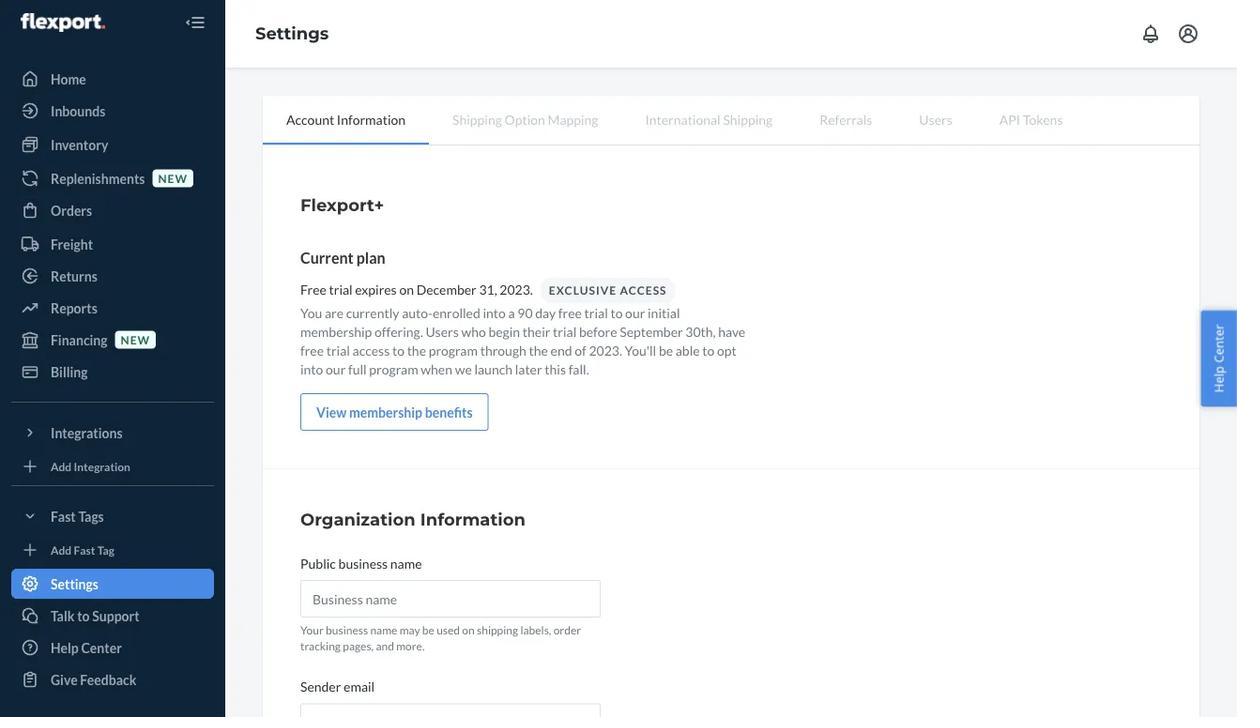 Task type: locate. For each thing, give the bounding box(es) containing it.
0 horizontal spatial program
[[369, 361, 418, 377]]

auto-
[[402, 305, 433, 321]]

1 vertical spatial free
[[300, 342, 324, 358]]

0 vertical spatial into
[[483, 305, 506, 321]]

settings up 'account'
[[255, 23, 329, 44]]

program up the we
[[429, 342, 478, 358]]

90
[[517, 305, 533, 321]]

1 vertical spatial center
[[81, 640, 122, 656]]

add left integration
[[51, 459, 72, 473]]

to right "talk"
[[77, 608, 90, 624]]

into left full
[[300, 361, 323, 377]]

1 horizontal spatial new
[[158, 171, 188, 185]]

1 vertical spatial into
[[300, 361, 323, 377]]

1 vertical spatial business
[[326, 623, 368, 637]]

name down organization information
[[390, 555, 422, 571]]

1 shipping from the left
[[452, 111, 502, 127]]

our left full
[[326, 361, 346, 377]]

0 vertical spatial fast
[[51, 508, 76, 524]]

1 horizontal spatial information
[[420, 509, 526, 529]]

free
[[558, 305, 582, 321], [300, 342, 324, 358]]

our
[[625, 305, 645, 321], [326, 361, 346, 377]]

billing link
[[11, 357, 214, 387]]

settings link up 'account'
[[255, 23, 329, 44]]

1 add from the top
[[51, 459, 72, 473]]

1 horizontal spatial center
[[1210, 324, 1227, 363]]

talk
[[51, 608, 75, 624]]

1 horizontal spatial settings
[[255, 23, 329, 44]]

on
[[399, 281, 414, 297], [462, 623, 475, 637]]

our down access
[[625, 305, 645, 321]]

0 vertical spatial information
[[337, 111, 406, 127]]

who
[[461, 323, 486, 339]]

name inside your business name may be used on shipping labels, order tracking pages, and more.
[[370, 623, 397, 637]]

0 vertical spatial membership
[[300, 323, 372, 339]]

to left opt
[[702, 342, 715, 358]]

1 horizontal spatial on
[[462, 623, 475, 637]]

information right 'account'
[[337, 111, 406, 127]]

current plan
[[300, 248, 385, 267]]

fast inside dropdown button
[[51, 508, 76, 524]]

1 vertical spatial be
[[422, 623, 434, 637]]

you'll
[[625, 342, 656, 358]]

shipping option mapping
[[452, 111, 598, 127]]

open notifications image
[[1139, 23, 1162, 45]]

shipping left the option
[[452, 111, 502, 127]]

1 vertical spatial information
[[420, 509, 526, 529]]

fast tags button
[[11, 501, 214, 531]]

1 vertical spatial users
[[426, 323, 459, 339]]

0 vertical spatial center
[[1210, 324, 1227, 363]]

to down offering. on the top left of the page
[[392, 342, 404, 358]]

0 vertical spatial new
[[158, 171, 188, 185]]

to inside button
[[77, 608, 90, 624]]

1 horizontal spatial users
[[919, 111, 952, 127]]

on up auto-
[[399, 281, 414, 297]]

be right may
[[422, 623, 434, 637]]

users left api
[[919, 111, 952, 127]]

1 vertical spatial help
[[51, 640, 79, 656]]

fast left tags at the bottom left of the page
[[51, 508, 76, 524]]

new for financing
[[121, 333, 150, 346]]

users
[[919, 111, 952, 127], [426, 323, 459, 339]]

your business name may be used on shipping labels, order tracking pages, and more.
[[300, 623, 581, 653]]

0 horizontal spatial settings link
[[11, 569, 214, 599]]

help inside "link"
[[51, 640, 79, 656]]

account information tab
[[263, 96, 429, 145]]

1 horizontal spatial 2023.
[[589, 342, 622, 358]]

0 horizontal spatial help center
[[51, 640, 122, 656]]

support
[[92, 608, 140, 624]]

0 horizontal spatial settings
[[51, 576, 99, 592]]

0 vertical spatial name
[[390, 555, 422, 571]]

be inside you are currently auto-enrolled into a 90 day free trial to our initial membership offering. users who begin their trial before september 30th, have free trial access to the program through the end of 2023. you'll be able to opt into our full program when we launch later this fall.
[[659, 342, 673, 358]]

name
[[390, 555, 422, 571], [370, 623, 397, 637]]

this
[[545, 361, 566, 377]]

0 horizontal spatial information
[[337, 111, 406, 127]]

are
[[325, 305, 344, 321]]

membership down 'are' in the top left of the page
[[300, 323, 372, 339]]

1 horizontal spatial our
[[625, 305, 645, 321]]

tab list
[[263, 96, 1200, 145]]

of
[[575, 342, 586, 358]]

business
[[338, 555, 388, 571], [326, 623, 368, 637]]

add for add integration
[[51, 459, 72, 473]]

1 vertical spatial membership
[[349, 404, 422, 420]]

new up orders link
[[158, 171, 188, 185]]

0 horizontal spatial center
[[81, 640, 122, 656]]

business for public
[[338, 555, 388, 571]]

2023. up the a
[[500, 281, 533, 297]]

Business name text field
[[300, 580, 601, 618]]

the
[[407, 342, 426, 358], [529, 342, 548, 358]]

your
[[300, 623, 324, 637]]

pages,
[[343, 639, 374, 653]]

1 vertical spatial on
[[462, 623, 475, 637]]

0 horizontal spatial new
[[121, 333, 150, 346]]

access
[[353, 342, 390, 358]]

business down organization at the left bottom of page
[[338, 555, 388, 571]]

0 vertical spatial 2023.
[[500, 281, 533, 297]]

2 shipping from the left
[[723, 111, 773, 127]]

international shipping tab
[[622, 96, 796, 143]]

1 vertical spatial settings link
[[11, 569, 214, 599]]

api tokens tab
[[976, 96, 1086, 143]]

tokens
[[1023, 111, 1063, 127]]

financing
[[51, 332, 108, 348]]

fall.
[[568, 361, 589, 377]]

program down access
[[369, 361, 418, 377]]

add down fast tags
[[51, 543, 72, 557]]

new down reports 'link'
[[121, 333, 150, 346]]

0 vertical spatial settings link
[[255, 23, 329, 44]]

be left able
[[659, 342, 673, 358]]

day
[[535, 305, 556, 321]]

users down enrolled
[[426, 323, 459, 339]]

2023. down before
[[589, 342, 622, 358]]

0 horizontal spatial users
[[426, 323, 459, 339]]

0 horizontal spatial be
[[422, 623, 434, 637]]

free right day
[[558, 305, 582, 321]]

account information
[[286, 111, 406, 127]]

orders link
[[11, 195, 214, 225]]

able
[[676, 342, 700, 358]]

talk to support button
[[11, 601, 214, 631]]

1 horizontal spatial into
[[483, 305, 506, 321]]

0 horizontal spatial into
[[300, 361, 323, 377]]

membership
[[300, 323, 372, 339], [349, 404, 422, 420]]

center inside "link"
[[81, 640, 122, 656]]

Email address text field
[[300, 703, 601, 717]]

fast left tag
[[74, 543, 95, 557]]

current
[[300, 248, 354, 267]]

1 horizontal spatial free
[[558, 305, 582, 321]]

users inside you are currently auto-enrolled into a 90 day free trial to our initial membership offering. users who begin their trial before september 30th, have free trial access to the program through the end of 2023. you'll be able to opt into our full program when we launch later this fall.
[[426, 323, 459, 339]]

1 horizontal spatial help center
[[1210, 324, 1227, 393]]

into
[[483, 305, 506, 321], [300, 361, 323, 377]]

launch
[[474, 361, 512, 377]]

0 vertical spatial business
[[338, 555, 388, 571]]

settings up "talk"
[[51, 576, 99, 592]]

settings
[[255, 23, 329, 44], [51, 576, 99, 592]]

1 vertical spatial name
[[370, 623, 397, 637]]

into left the a
[[483, 305, 506, 321]]

0 horizontal spatial 2023.
[[500, 281, 533, 297]]

end
[[551, 342, 572, 358]]

0 vertical spatial help center
[[1210, 324, 1227, 393]]

free
[[300, 281, 326, 297]]

public business name
[[300, 555, 422, 571]]

1 horizontal spatial program
[[429, 342, 478, 358]]

1 the from the left
[[407, 342, 426, 358]]

organization information
[[300, 509, 526, 529]]

1 vertical spatial our
[[326, 361, 346, 377]]

integrations
[[51, 425, 123, 441]]

1 vertical spatial add
[[51, 543, 72, 557]]

membership down full
[[349, 404, 422, 420]]

to
[[610, 305, 623, 321], [392, 342, 404, 358], [702, 342, 715, 358], [77, 608, 90, 624]]

close navigation image
[[184, 11, 206, 34]]

business up pages,
[[326, 623, 368, 637]]

information for account information
[[337, 111, 406, 127]]

1 vertical spatial 2023.
[[589, 342, 622, 358]]

and
[[376, 639, 394, 653]]

information inside "tab"
[[337, 111, 406, 127]]

the down offering. on the top left of the page
[[407, 342, 426, 358]]

exclusive access
[[549, 283, 667, 297]]

mapping
[[548, 111, 598, 127]]

business inside your business name may be used on shipping labels, order tracking pages, and more.
[[326, 623, 368, 637]]

1 horizontal spatial help
[[1210, 366, 1227, 393]]

0 horizontal spatial on
[[399, 281, 414, 297]]

labels,
[[520, 623, 551, 637]]

replenishments
[[51, 170, 145, 186]]

on right used
[[462, 623, 475, 637]]

0 vertical spatial our
[[625, 305, 645, 321]]

0 vertical spatial help
[[1210, 366, 1227, 393]]

center
[[1210, 324, 1227, 363], [81, 640, 122, 656]]

0 horizontal spatial help
[[51, 640, 79, 656]]

0 vertical spatial on
[[399, 281, 414, 297]]

inbounds
[[51, 103, 105, 119]]

december
[[416, 281, 477, 297]]

free down you
[[300, 342, 324, 358]]

view membership benefits
[[316, 404, 473, 420]]

0 vertical spatial users
[[919, 111, 952, 127]]

settings link up talk to support button
[[11, 569, 214, 599]]

information up business name text field
[[420, 509, 526, 529]]

help center
[[1210, 324, 1227, 393], [51, 640, 122, 656]]

on inside your business name may be used on shipping labels, order tracking pages, and more.
[[462, 623, 475, 637]]

new
[[158, 171, 188, 185], [121, 333, 150, 346]]

give
[[51, 672, 78, 688]]

2 the from the left
[[529, 342, 548, 358]]

membership inside view membership benefits 'button'
[[349, 404, 422, 420]]

1 vertical spatial help center
[[51, 640, 122, 656]]

reports
[[51, 300, 97, 316]]

fast
[[51, 508, 76, 524], [74, 543, 95, 557]]

trial up before
[[584, 305, 608, 321]]

1 horizontal spatial be
[[659, 342, 673, 358]]

2 add from the top
[[51, 543, 72, 557]]

shipping right international
[[723, 111, 773, 127]]

1 vertical spatial new
[[121, 333, 150, 346]]

1 horizontal spatial the
[[529, 342, 548, 358]]

0 vertical spatial be
[[659, 342, 673, 358]]

flexport logo image
[[21, 13, 105, 32]]

0 horizontal spatial shipping
[[452, 111, 502, 127]]

september
[[620, 323, 683, 339]]

0 horizontal spatial our
[[326, 361, 346, 377]]

0 vertical spatial add
[[51, 459, 72, 473]]

the down "their"
[[529, 342, 548, 358]]

international
[[645, 111, 721, 127]]

name up and
[[370, 623, 397, 637]]

0 horizontal spatial the
[[407, 342, 426, 358]]

1 horizontal spatial shipping
[[723, 111, 773, 127]]

2023.
[[500, 281, 533, 297], [589, 342, 622, 358]]

later
[[515, 361, 542, 377]]

0 horizontal spatial free
[[300, 342, 324, 358]]

give feedback
[[51, 672, 136, 688]]



Task type: vqa. For each thing, say whether or not it's contained in the screenshot.
first lot from the top
no



Task type: describe. For each thing, give the bounding box(es) containing it.
help center link
[[11, 633, 214, 663]]

2023. inside you are currently auto-enrolled into a 90 day free trial to our initial membership offering. users who begin their trial before september 30th, have free trial access to the program through the end of 2023. you'll be able to opt into our full program when we launch later this fall.
[[589, 342, 622, 358]]

tag
[[97, 543, 114, 557]]

users tab
[[896, 96, 976, 143]]

view membership benefits link
[[300, 393, 489, 431]]

trial up 'are' in the top left of the page
[[329, 281, 353, 297]]

currently
[[346, 305, 399, 321]]

api
[[999, 111, 1020, 127]]

may
[[400, 623, 420, 637]]

integration
[[74, 459, 130, 473]]

1 vertical spatial program
[[369, 361, 418, 377]]

international shipping
[[645, 111, 773, 127]]

more.
[[396, 639, 425, 653]]

api tokens
[[999, 111, 1063, 127]]

trial up end
[[553, 323, 577, 339]]

organization
[[300, 509, 416, 529]]

tracking
[[300, 639, 341, 653]]

talk to support
[[51, 608, 140, 624]]

fast tags
[[51, 508, 104, 524]]

1 vertical spatial settings
[[51, 576, 99, 592]]

benefits
[[425, 404, 473, 420]]

tab list containing account information
[[263, 96, 1200, 145]]

freight link
[[11, 229, 214, 259]]

orders
[[51, 202, 92, 218]]

have
[[718, 323, 745, 339]]

opt
[[717, 342, 737, 358]]

when
[[421, 361, 452, 377]]

access
[[620, 283, 667, 297]]

flexport+
[[300, 194, 384, 215]]

exclusive
[[549, 283, 617, 297]]

enrolled
[[433, 305, 480, 321]]

be inside your business name may be used on shipping labels, order tracking pages, and more.
[[422, 623, 434, 637]]

public
[[300, 555, 336, 571]]

their
[[523, 323, 550, 339]]

integrations button
[[11, 418, 214, 448]]

31,
[[479, 281, 497, 297]]

new for replenishments
[[158, 171, 188, 185]]

freight
[[51, 236, 93, 252]]

help inside button
[[1210, 366, 1227, 393]]

0 vertical spatial program
[[429, 342, 478, 358]]

business for your
[[326, 623, 368, 637]]

to down the exclusive access
[[610, 305, 623, 321]]

feedback
[[80, 672, 136, 688]]

1 vertical spatial fast
[[74, 543, 95, 557]]

help center inside "link"
[[51, 640, 122, 656]]

users inside tab
[[919, 111, 952, 127]]

add for add fast tag
[[51, 543, 72, 557]]

shipping option mapping tab
[[429, 96, 622, 143]]

shipping inside tab
[[452, 111, 502, 127]]

help center inside button
[[1210, 324, 1227, 393]]

a
[[508, 305, 515, 321]]

free trial expires on december 31, 2023.
[[300, 281, 533, 297]]

open account menu image
[[1177, 23, 1200, 45]]

membership inside you are currently auto-enrolled into a 90 day free trial to our initial membership offering. users who begin their trial before september 30th, have free trial access to the program through the end of 2023. you'll be able to opt into our full program when we launch later this fall.
[[300, 323, 372, 339]]

1 horizontal spatial settings link
[[255, 23, 329, 44]]

add integration
[[51, 459, 130, 473]]

view membership benefits button
[[300, 393, 489, 431]]

used
[[437, 623, 460, 637]]

30th,
[[685, 323, 716, 339]]

you
[[300, 305, 322, 321]]

through
[[480, 342, 526, 358]]

inventory
[[51, 137, 108, 153]]

email
[[344, 678, 375, 694]]

begin
[[488, 323, 520, 339]]

0 vertical spatial free
[[558, 305, 582, 321]]

inventory link
[[11, 130, 214, 160]]

returns
[[51, 268, 97, 284]]

sender
[[300, 678, 341, 694]]

information for organization information
[[420, 509, 526, 529]]

0 vertical spatial settings
[[255, 23, 329, 44]]

order
[[553, 623, 581, 637]]

sender email
[[300, 678, 375, 694]]

name for your business name may be used on shipping labels, order tracking pages, and more.
[[370, 623, 397, 637]]

before
[[579, 323, 617, 339]]

center inside button
[[1210, 324, 1227, 363]]

shipping inside tab
[[723, 111, 773, 127]]

option
[[505, 111, 545, 127]]

referrals tab
[[796, 96, 896, 143]]

billing
[[51, 364, 88, 380]]

trial up full
[[326, 342, 350, 358]]

give feedback button
[[11, 665, 214, 695]]

plan
[[356, 248, 385, 267]]

home
[[51, 71, 86, 87]]

add fast tag
[[51, 543, 114, 557]]

name for public business name
[[390, 555, 422, 571]]

account
[[286, 111, 334, 127]]

returns link
[[11, 261, 214, 291]]

inbounds link
[[11, 96, 214, 126]]

full
[[348, 361, 367, 377]]

expires
[[355, 281, 397, 297]]

we
[[455, 361, 472, 377]]

tags
[[78, 508, 104, 524]]

help center button
[[1201, 310, 1237, 407]]

add fast tag link
[[11, 539, 214, 561]]

add integration link
[[11, 455, 214, 478]]

initial
[[648, 305, 680, 321]]

home link
[[11, 64, 214, 94]]

referrals
[[820, 111, 872, 127]]



